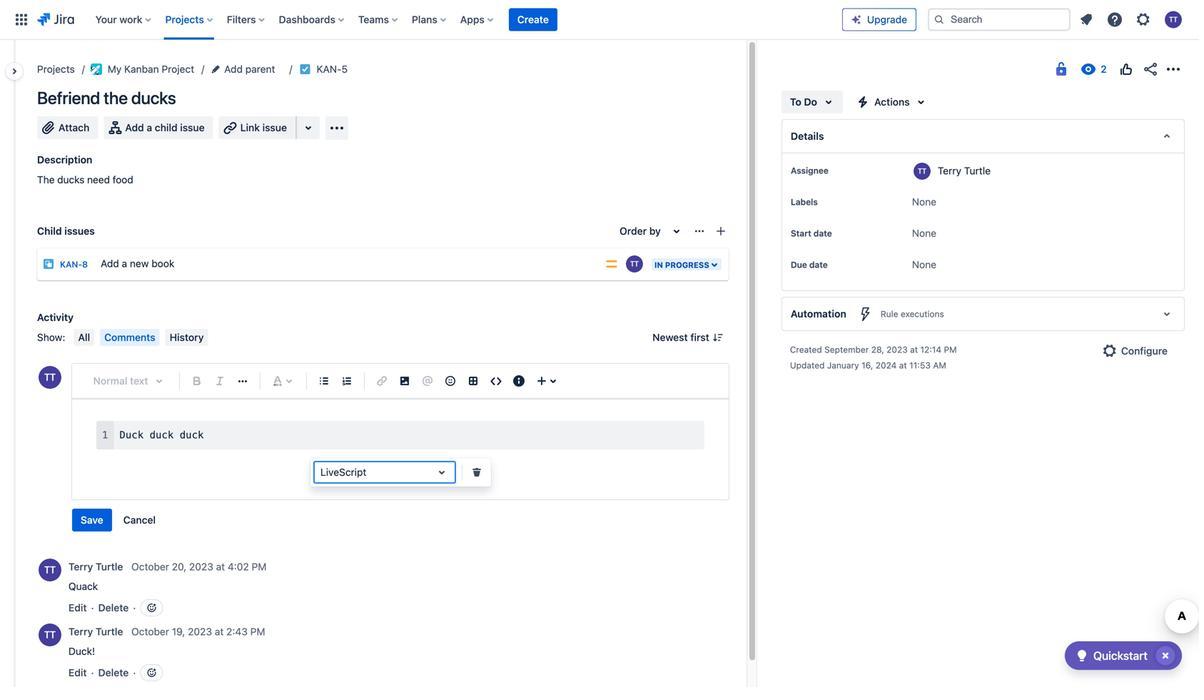 Task type: describe. For each thing, give the bounding box(es) containing it.
to do
[[790, 96, 817, 108]]

19,
[[172, 626, 185, 638]]

save
[[81, 514, 103, 526]]

add reaction image
[[146, 602, 157, 614]]

notifications image
[[1078, 11, 1095, 28]]

edit for duck!
[[69, 667, 87, 679]]

1 none from the top
[[912, 196, 937, 208]]

befriend the ducks
[[37, 88, 176, 108]]

am
[[933, 360, 946, 370]]

8
[[82, 259, 88, 269]]

labels
[[791, 197, 818, 207]]

terry for october 19, 2023 at 2:43 pm
[[69, 626, 93, 638]]

all
[[78, 332, 90, 343]]

attach button
[[37, 116, 98, 139]]

edit button for duck!
[[69, 666, 87, 680]]

1 duck from the left
[[150, 429, 174, 441]]

1 horizontal spatial ducks
[[131, 88, 176, 108]]

add for add a new book
[[101, 258, 119, 269]]

issue actions image
[[694, 226, 705, 237]]

Comment - Main content area, start typing to enter text. text field
[[96, 421, 704, 475]]

book
[[152, 258, 175, 269]]

need
[[87, 174, 110, 186]]

info panel image
[[510, 373, 528, 390]]

start
[[791, 228, 811, 238]]

at right 2024
[[899, 360, 907, 370]]

attach
[[59, 122, 89, 133]]

assignee
[[791, 166, 829, 176]]

a for new
[[122, 258, 127, 269]]

your work button
[[91, 8, 157, 31]]

copy link to issue image
[[345, 63, 356, 74]]

kan-5
[[317, 63, 348, 75]]

updated
[[790, 360, 825, 370]]

my kanban project link
[[91, 61, 194, 78]]

turtle for october 20, 2023 at 4:02 pm
[[96, 561, 123, 573]]

create child image
[[715, 226, 727, 237]]

apps button
[[456, 8, 499, 31]]

a for child
[[147, 122, 152, 133]]

new
[[130, 258, 149, 269]]

more information about this user image
[[914, 163, 931, 180]]

2023 for october 19, 2023 at 2:43 pm
[[188, 626, 212, 638]]

add app image
[[328, 120, 346, 137]]

none for due date
[[912, 259, 937, 271]]

project
[[162, 63, 194, 75]]

4:02
[[228, 561, 249, 573]]

create
[[517, 14, 549, 25]]

start date
[[791, 228, 832, 238]]

your work
[[95, 14, 142, 25]]

quickstart button
[[1065, 642, 1182, 670]]

link issue
[[240, 122, 287, 133]]

rule executions
[[881, 309, 944, 319]]

dashboards
[[279, 14, 335, 25]]

2023 inside created september 28, 2023 at 12:14 pm updated january 16, 2024 at 11:53 am
[[887, 345, 908, 355]]

upgrade button
[[843, 9, 916, 30]]

october for october 19, 2023 at 2:43 pm
[[131, 626, 169, 638]]

show:
[[37, 332, 65, 343]]

create button
[[509, 8, 557, 31]]

projects button
[[161, 8, 218, 31]]

upgrade
[[867, 14, 907, 25]]

2 issue from the left
[[262, 122, 287, 133]]

at left "4:02"
[[216, 561, 225, 573]]

child
[[37, 225, 62, 237]]

turtle for october 19, 2023 at 2:43 pm
[[96, 626, 123, 638]]

actions button
[[849, 91, 936, 113]]

duck
[[120, 429, 144, 441]]

food
[[113, 174, 133, 186]]

Search field
[[928, 8, 1071, 31]]

by
[[649, 225, 661, 237]]

12:14
[[920, 345, 942, 355]]

at left "2:43"
[[215, 626, 224, 638]]

menu bar containing all
[[71, 329, 211, 346]]

quickstart
[[1093, 649, 1148, 663]]

all button
[[74, 329, 94, 346]]

dismiss quickstart image
[[1154, 645, 1177, 667]]

terry turtle button for quack
[[69, 560, 126, 574]]

open image
[[433, 464, 450, 481]]

your
[[95, 14, 117, 25]]

october 20, 2023 at 4:02 pm
[[131, 561, 267, 573]]

my
[[108, 63, 122, 75]]

october for october 20, 2023 at 4:02 pm
[[131, 561, 169, 573]]

add reaction image
[[146, 667, 157, 679]]

primary element
[[9, 0, 842, 40]]

details
[[791, 130, 824, 142]]

28,
[[871, 345, 884, 355]]

priority: medium image
[[605, 257, 619, 271]]

add image, video, or file image
[[396, 373, 413, 390]]

befriend
[[37, 88, 100, 108]]

my kanban project
[[108, 63, 194, 75]]

the ducks need food
[[37, 174, 133, 186]]

comments button
[[100, 329, 160, 346]]

plans button
[[408, 8, 452, 31]]

created september 28, 2023 at 12:14 pm updated january 16, 2024 at 11:53 am
[[790, 345, 957, 370]]

1 vertical spatial ducks
[[57, 174, 84, 186]]

date for start date
[[814, 228, 832, 238]]

filters
[[227, 14, 256, 25]]

add a new book
[[101, 258, 175, 269]]

add a new book link
[[95, 250, 599, 278]]

group containing save
[[72, 509, 164, 532]]

livescript
[[321, 466, 366, 478]]

your profile and settings image
[[1165, 11, 1182, 28]]

child issues
[[37, 225, 95, 237]]

labels pin to top. only you can see pinned fields. image
[[821, 196, 832, 208]]

due date
[[791, 260, 828, 270]]

to
[[790, 96, 802, 108]]

link issue button
[[219, 116, 297, 139]]

automation element
[[782, 297, 1185, 331]]

2024
[[876, 360, 897, 370]]

issues
[[64, 225, 95, 237]]

emoji image
[[442, 373, 459, 390]]

order by button
[[611, 220, 691, 243]]

link web pages and more image
[[300, 119, 317, 136]]



Task type: vqa. For each thing, say whether or not it's contained in the screenshot.
The None
yes



Task type: locate. For each thing, give the bounding box(es) containing it.
details element
[[782, 119, 1185, 153]]

2 vertical spatial turtle
[[96, 626, 123, 638]]

2023 up 2024
[[887, 345, 908, 355]]

menu bar
[[71, 329, 211, 346]]

vote options: no one has voted for this issue yet. image
[[1118, 61, 1135, 78]]

1 horizontal spatial projects
[[165, 14, 204, 25]]

kan-8
[[60, 259, 88, 269]]

my kanban project image
[[91, 64, 102, 75]]

parent
[[245, 63, 275, 75]]

1 delete from the top
[[98, 602, 129, 614]]

the
[[37, 174, 55, 186]]

sidebar navigation image
[[0, 57, 31, 86]]

ducks down my kanban project
[[131, 88, 176, 108]]

date right due
[[809, 260, 828, 270]]

issue
[[180, 122, 205, 133], [262, 122, 287, 133]]

issue right the link
[[262, 122, 287, 133]]

1 vertical spatial none
[[912, 227, 937, 239]]

actions
[[874, 96, 910, 108]]

2023 right 20,
[[189, 561, 213, 573]]

terry turtle for october 20, 2023 at 4:02 pm
[[69, 561, 123, 573]]

add a child issue
[[125, 122, 205, 133]]

date
[[814, 228, 832, 238], [809, 260, 828, 270]]

group
[[72, 509, 164, 532]]

2 vertical spatial terry turtle
[[69, 626, 123, 638]]

2 none from the top
[[912, 227, 937, 239]]

kan- left copy link to issue image
[[317, 63, 342, 75]]

2 horizontal spatial add
[[224, 63, 243, 75]]

newest first button
[[644, 329, 729, 346]]

add parent
[[224, 63, 275, 75]]

1 vertical spatial turtle
[[96, 561, 123, 573]]

cancel
[[123, 514, 156, 526]]

terry turtle up duck!
[[69, 626, 123, 638]]

terry turtle button for duck!
[[69, 625, 126, 639]]

appswitcher icon image
[[13, 11, 30, 28]]

projects for projects 'dropdown button'
[[165, 14, 204, 25]]

2 vertical spatial add
[[101, 258, 119, 269]]

turtle down "quack"
[[96, 626, 123, 638]]

0 vertical spatial delete button
[[98, 601, 129, 615]]

0 horizontal spatial add
[[101, 258, 119, 269]]

terry up duck!
[[69, 626, 93, 638]]

comments
[[104, 332, 155, 343]]

a left new
[[122, 258, 127, 269]]

october
[[131, 561, 169, 573], [131, 626, 169, 638]]

2 delete from the top
[[98, 667, 129, 679]]

edit down duck!
[[69, 667, 87, 679]]

1 edit button from the top
[[69, 601, 87, 615]]

2 terry turtle button from the top
[[69, 625, 126, 639]]

at up 11:53
[[910, 345, 918, 355]]

0 vertical spatial edit
[[69, 602, 87, 614]]

projects up befriend
[[37, 63, 75, 75]]

0 horizontal spatial projects
[[37, 63, 75, 75]]

created
[[790, 345, 822, 355]]

2 vertical spatial 2023
[[188, 626, 212, 638]]

more information about this user image
[[39, 559, 61, 582], [39, 624, 61, 647]]

1 vertical spatial a
[[122, 258, 127, 269]]

edit button for quack
[[69, 601, 87, 615]]

configure link
[[1096, 340, 1176, 363]]

2023 for october 20, 2023 at 4:02 pm
[[189, 561, 213, 573]]

1 vertical spatial pm
[[252, 561, 267, 573]]

more information about this user image for quack
[[39, 559, 61, 582]]

1 vertical spatial edit
[[69, 667, 87, 679]]

child
[[155, 122, 178, 133]]

october 19, 2023 at 2:43 pm
[[131, 626, 265, 638]]

delete left add reaction image at bottom left
[[98, 602, 129, 614]]

1 delete button from the top
[[98, 601, 129, 615]]

kan-5 link
[[317, 61, 348, 78]]

due
[[791, 260, 807, 270]]

delete button for duck!
[[98, 666, 129, 680]]

add for add a child issue
[[125, 122, 144, 133]]

0 vertical spatial none
[[912, 196, 937, 208]]

issue right child
[[180, 122, 205, 133]]

newest
[[653, 332, 688, 343]]

5
[[342, 63, 348, 75]]

pm right "4:02"
[[252, 561, 267, 573]]

cancel button
[[115, 509, 164, 532]]

terry turtle button up duck!
[[69, 625, 126, 639]]

more information about this user image left duck!
[[39, 624, 61, 647]]

0 vertical spatial terry turtle
[[938, 165, 991, 177]]

0 vertical spatial terry turtle button
[[69, 560, 126, 574]]

2 more information about this user image from the top
[[39, 624, 61, 647]]

september
[[825, 345, 869, 355]]

1 october from the top
[[131, 561, 169, 573]]

edit button down duck!
[[69, 666, 87, 680]]

terry turtle down details element
[[938, 165, 991, 177]]

help image
[[1106, 11, 1124, 28]]

2 vertical spatial none
[[912, 259, 937, 271]]

1 horizontal spatial a
[[147, 122, 152, 133]]

1 vertical spatial 2023
[[189, 561, 213, 573]]

more formatting image
[[234, 373, 251, 390]]

history button
[[165, 329, 208, 346]]

1 vertical spatial date
[[809, 260, 828, 270]]

do
[[804, 96, 817, 108]]

pm up am
[[944, 345, 957, 355]]

0 horizontal spatial duck
[[150, 429, 174, 441]]

0 vertical spatial terry
[[938, 165, 962, 177]]

banner containing your work
[[0, 0, 1199, 40]]

0 vertical spatial date
[[814, 228, 832, 238]]

terry turtle up "quack"
[[69, 561, 123, 573]]

october left 20,
[[131, 561, 169, 573]]

add right "8"
[[101, 258, 119, 269]]

0 vertical spatial pm
[[944, 345, 957, 355]]

2 october from the top
[[131, 626, 169, 638]]

projects up project
[[165, 14, 204, 25]]

activity
[[37, 312, 74, 323]]

jira image
[[37, 11, 74, 28], [37, 11, 74, 28]]

description
[[37, 154, 92, 166]]

terry turtle button up "quack"
[[69, 560, 126, 574]]

16,
[[862, 360, 873, 370]]

issue type: subtask image
[[43, 258, 54, 270]]

0 horizontal spatial ducks
[[57, 174, 84, 186]]

executions
[[901, 309, 944, 319]]

automation
[[791, 308, 846, 320]]

first
[[691, 332, 709, 343]]

1 vertical spatial projects
[[37, 63, 75, 75]]

0 horizontal spatial a
[[122, 258, 127, 269]]

1 horizontal spatial issue
[[262, 122, 287, 133]]

1 vertical spatial add
[[125, 122, 144, 133]]

ducks down description
[[57, 174, 84, 186]]

0 horizontal spatial kan-
[[60, 259, 82, 269]]

duck duck duck
[[120, 429, 204, 441]]

projects for projects link on the top left of page
[[37, 63, 75, 75]]

add for add parent
[[224, 63, 243, 75]]

delete for duck!
[[98, 667, 129, 679]]

3 none from the top
[[912, 259, 937, 271]]

banner
[[0, 0, 1199, 40]]

kan- for 5
[[317, 63, 342, 75]]

0 vertical spatial 2023
[[887, 345, 908, 355]]

teams button
[[354, 8, 403, 31]]

add left parent
[[224, 63, 243, 75]]

1 vertical spatial kan-
[[60, 259, 82, 269]]

delete button left add reaction icon
[[98, 666, 129, 680]]

apps
[[460, 14, 485, 25]]

to do button
[[782, 91, 843, 113]]

pm for october 19, 2023 at 2:43 pm
[[250, 626, 265, 638]]

edit button down "quack"
[[69, 601, 87, 615]]

kan- right issue type: subtask icon in the top left of the page
[[60, 259, 82, 269]]

edit
[[69, 602, 87, 614], [69, 667, 87, 679]]

0 vertical spatial more information about this user image
[[39, 559, 61, 582]]

plans
[[412, 14, 437, 25]]

pm inside created september 28, 2023 at 12:14 pm updated january 16, 2024 at 11:53 am
[[944, 345, 957, 355]]

teams
[[358, 14, 389, 25]]

1 issue from the left
[[180, 122, 205, 133]]

0 vertical spatial october
[[131, 561, 169, 573]]

1 horizontal spatial kan-
[[317, 63, 342, 75]]

add inside button
[[125, 122, 144, 133]]

2023 right 19,
[[188, 626, 212, 638]]

settings image
[[1135, 11, 1152, 28]]

1 horizontal spatial add
[[125, 122, 144, 133]]

order by
[[620, 225, 661, 237]]

link
[[240, 122, 260, 133]]

add inside 'popup button'
[[224, 63, 243, 75]]

date right start
[[814, 228, 832, 238]]

terry for october 20, 2023 at 4:02 pm
[[69, 561, 93, 573]]

0 vertical spatial delete
[[98, 602, 129, 614]]

task image
[[299, 64, 311, 75]]

date for due date
[[809, 260, 828, 270]]

1 vertical spatial delete
[[98, 667, 129, 679]]

0 vertical spatial projects
[[165, 14, 204, 25]]

edit down "quack"
[[69, 602, 87, 614]]

0 vertical spatial add
[[224, 63, 243, 75]]

kan- for 8
[[60, 259, 82, 269]]

1 vertical spatial terry
[[69, 561, 93, 573]]

more information about this user image left "quack"
[[39, 559, 61, 582]]

1 vertical spatial terry turtle button
[[69, 625, 126, 639]]

october down add reaction image at bottom left
[[131, 626, 169, 638]]

0 vertical spatial ducks
[[131, 88, 176, 108]]

numbered list ⌘⇧7 image
[[338, 373, 355, 390]]

january
[[827, 360, 859, 370]]

2 vertical spatial terry
[[69, 626, 93, 638]]

quack
[[69, 581, 98, 592]]

2 vertical spatial pm
[[250, 626, 265, 638]]

delete
[[98, 602, 129, 614], [98, 667, 129, 679]]

remove image
[[468, 464, 485, 481]]

check image
[[1074, 647, 1091, 665]]

1 vertical spatial more information about this user image
[[39, 624, 61, 647]]

pm right "2:43"
[[250, 626, 265, 638]]

1 edit from the top
[[69, 602, 87, 614]]

1 horizontal spatial duck
[[180, 429, 204, 441]]

kan- inside kan-5 link
[[317, 63, 342, 75]]

delete button for quack
[[98, 601, 129, 615]]

bullet list ⌘⇧8 image
[[316, 373, 333, 390]]

terry right more information about this user icon
[[938, 165, 962, 177]]

order
[[620, 225, 647, 237]]

at
[[910, 345, 918, 355], [899, 360, 907, 370], [216, 561, 225, 573], [215, 626, 224, 638]]

projects inside projects 'dropdown button'
[[165, 14, 204, 25]]

add parent button
[[210, 61, 279, 78]]

1 vertical spatial edit button
[[69, 666, 87, 680]]

newest first
[[653, 332, 709, 343]]

add a child issue button
[[104, 116, 213, 139]]

0 vertical spatial turtle
[[964, 165, 991, 177]]

2 edit from the top
[[69, 667, 87, 679]]

1 vertical spatial terry turtle
[[69, 561, 123, 573]]

projects link
[[37, 61, 75, 78]]

edit for quack
[[69, 602, 87, 614]]

1 more information about this user image from the top
[[39, 559, 61, 582]]

delete left add reaction icon
[[98, 667, 129, 679]]

table image
[[465, 373, 482, 390]]

2 edit button from the top
[[69, 666, 87, 680]]

2 delete button from the top
[[98, 666, 129, 680]]

pm for october 20, 2023 at 4:02 pm
[[252, 561, 267, 573]]

none for start date
[[912, 227, 937, 239]]

1 vertical spatial october
[[131, 626, 169, 638]]

actions image
[[1165, 61, 1182, 78]]

2:43
[[226, 626, 248, 638]]

duck
[[150, 429, 174, 441], [180, 429, 204, 441]]

a left child
[[147, 122, 152, 133]]

delete for quack
[[98, 602, 129, 614]]

1 vertical spatial delete button
[[98, 666, 129, 680]]

none
[[912, 196, 937, 208], [912, 227, 937, 239], [912, 259, 937, 271]]

terry up "quack"
[[69, 561, 93, 573]]

kanban
[[124, 63, 159, 75]]

0 vertical spatial a
[[147, 122, 152, 133]]

duck!
[[69, 646, 95, 657]]

0 horizontal spatial issue
[[180, 122, 205, 133]]

turtle down details element
[[964, 165, 991, 177]]

save button
[[72, 509, 112, 532]]

more information about this user image for duck!
[[39, 624, 61, 647]]

add
[[224, 63, 243, 75], [125, 122, 144, 133], [101, 258, 119, 269]]

configure
[[1121, 345, 1168, 357]]

projects
[[165, 14, 204, 25], [37, 63, 75, 75]]

1 terry turtle button from the top
[[69, 560, 126, 574]]

2 duck from the left
[[180, 429, 204, 441]]

rule
[[881, 309, 898, 319]]

code snippet image
[[488, 373, 505, 390]]

2023
[[887, 345, 908, 355], [189, 561, 213, 573], [188, 626, 212, 638]]

filters button
[[223, 8, 270, 31]]

search image
[[934, 14, 945, 25]]

turtle up "quack"
[[96, 561, 123, 573]]

work
[[119, 14, 142, 25]]

a inside button
[[147, 122, 152, 133]]

history
[[170, 332, 204, 343]]

the
[[104, 88, 128, 108]]

kan-
[[317, 63, 342, 75], [60, 259, 82, 269]]

0 vertical spatial edit button
[[69, 601, 87, 615]]

add left child
[[125, 122, 144, 133]]

delete button left add reaction image at bottom left
[[98, 601, 129, 615]]

0 vertical spatial kan-
[[317, 63, 342, 75]]

terry turtle for october 19, 2023 at 2:43 pm
[[69, 626, 123, 638]]

11:53
[[910, 360, 931, 370]]



